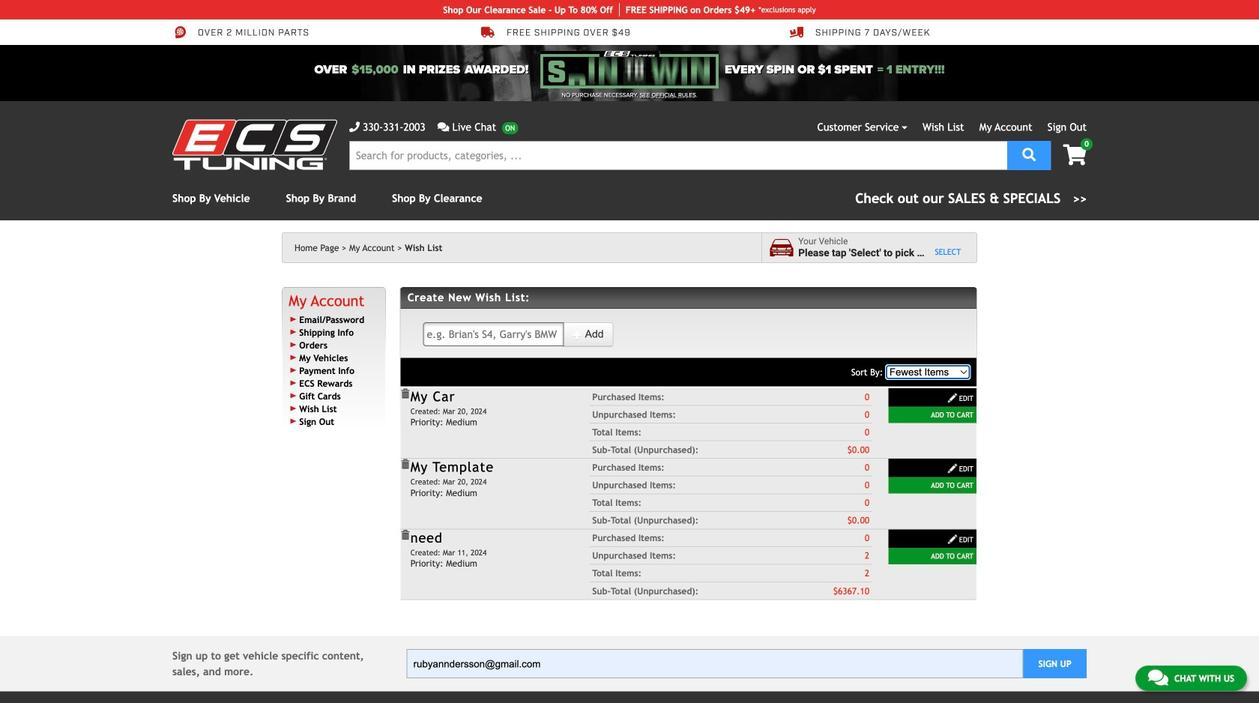 Task type: describe. For each thing, give the bounding box(es) containing it.
white image for 2nd delete image from the bottom of the page
[[948, 393, 958, 403]]

0 vertical spatial white image
[[573, 330, 583, 340]]

white image
[[948, 464, 958, 474]]

comments image
[[438, 122, 450, 132]]

white image for 2nd delete image from the top
[[948, 534, 958, 545]]

delete image
[[400, 459, 411, 470]]

comments image
[[1149, 669, 1169, 687]]

Search text field
[[349, 141, 1008, 170]]

phone image
[[349, 122, 360, 132]]



Task type: locate. For each thing, give the bounding box(es) containing it.
delete image down delete icon
[[400, 530, 411, 541]]

1 vertical spatial white image
[[948, 393, 958, 403]]

delete image
[[400, 389, 411, 399], [400, 530, 411, 541]]

e.g. Brian's S4, Garry's BMW E92...etc text field
[[423, 322, 564, 346]]

white image
[[573, 330, 583, 340], [948, 393, 958, 403], [948, 534, 958, 545]]

1 delete image from the top
[[400, 389, 411, 399]]

2 delete image from the top
[[400, 530, 411, 541]]

2 vertical spatial white image
[[948, 534, 958, 545]]

Email email field
[[407, 649, 1024, 679]]

ecs tuning 'spin to win' contest logo image
[[541, 51, 719, 88]]

delete image up delete icon
[[400, 389, 411, 399]]

1 vertical spatial delete image
[[400, 530, 411, 541]]

0 vertical spatial delete image
[[400, 389, 411, 399]]

ecs tuning image
[[172, 120, 337, 170]]

search image
[[1023, 148, 1037, 162]]



Task type: vqa. For each thing, say whether or not it's contained in the screenshot.
first Delete image from the bottom
yes



